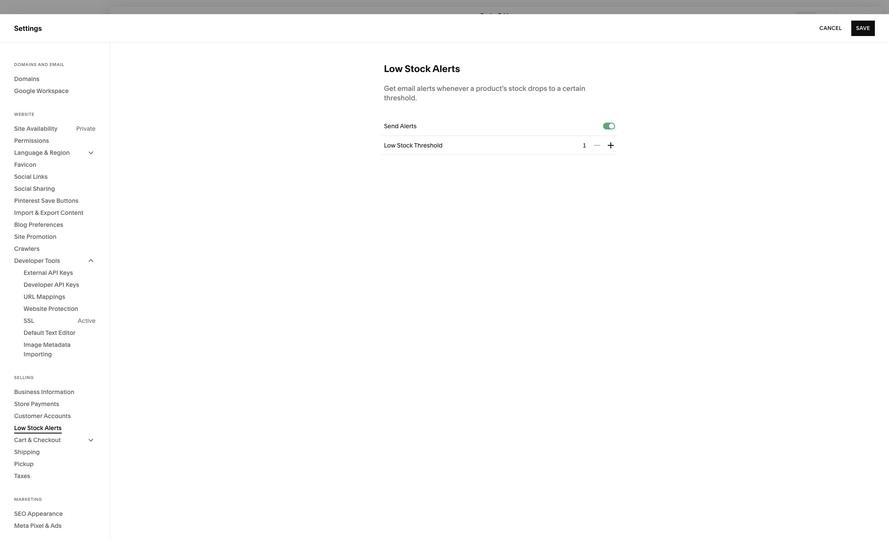 Task type: describe. For each thing, give the bounding box(es) containing it.
importing
[[24, 350, 52, 358]]

1 vertical spatial api
[[54, 281, 64, 289]]

buttons
[[56, 197, 79, 205]]

2 horizontal spatial alerts
[[433, 63, 460, 75]]

table
[[498, 12, 512, 18]]

analytics
[[14, 115, 44, 124]]

external api keys link
[[24, 267, 96, 279]]

1 settings from the top
[[14, 24, 42, 32]]

store payments link
[[14, 398, 96, 410]]

marketing link
[[14, 84, 95, 94]]

shipping
[[14, 448, 40, 456]]

content
[[60, 209, 84, 217]]

edit button
[[114, 11, 137, 27]]

1 horizontal spatial a
[[494, 12, 497, 18]]

& inside 'dropdown button'
[[28, 436, 32, 444]]

simonjacob477@gmail.com
[[34, 493, 100, 500]]

scheduling
[[36, 130, 73, 139]]

shipping pickup taxes
[[14, 448, 40, 480]]

and
[[38, 62, 48, 67]]

1 vertical spatial stock
[[397, 142, 413, 149]]

default text editor image metadata importing
[[24, 329, 76, 358]]

accounts
[[44, 412, 71, 420]]

store
[[14, 400, 30, 408]]

availability
[[26, 125, 57, 133]]

1 vertical spatial website
[[14, 112, 34, 117]]

shipping link
[[14, 446, 96, 458]]

import
[[14, 209, 33, 217]]

external api keys developer api keys url mappings website protection
[[24, 269, 79, 313]]

information
[[41, 388, 74, 396]]

2 vertical spatial low
[[14, 424, 26, 432]]

blog preferences link
[[14, 219, 96, 231]]

checkout
[[33, 436, 61, 444]]

selling link
[[14, 68, 95, 78]]

acuity
[[14, 130, 35, 139]]

cancel
[[820, 25, 842, 31]]

social sharing link
[[14, 183, 96, 195]]

stock
[[509, 84, 527, 93]]

import & export content link
[[14, 207, 96, 219]]

2 selling from the top
[[14, 375, 34, 380]]

0 vertical spatial api
[[48, 269, 58, 277]]

blog
[[14, 221, 27, 229]]

0 vertical spatial stock
[[405, 63, 431, 75]]

1 vertical spatial keys
[[66, 281, 79, 289]]

2 horizontal spatial a
[[557, 84, 561, 93]]

2 marketing from the top
[[14, 497, 42, 502]]

product's
[[476, 84, 507, 93]]

export
[[40, 209, 59, 217]]

website protection link
[[24, 303, 96, 315]]

region
[[50, 149, 70, 157]]

help link
[[14, 458, 29, 467]]

1 selling from the top
[[14, 69, 36, 77]]

& inside dropdown button
[[44, 149, 48, 157]]

cancel button
[[820, 20, 842, 36]]

site availability
[[14, 125, 57, 133]]

site inside favicon social links social sharing pinterest save buttons import & export content blog preferences site promotion crawlers
[[14, 233, 25, 241]]

send
[[384, 122, 399, 130]]

analytics link
[[14, 115, 95, 125]]

cart & checkout button
[[14, 434, 96, 446]]

domains for google
[[14, 75, 39, 83]]

appearance
[[27, 510, 63, 518]]

low stock alerts link
[[14, 422, 96, 434]]

email
[[50, 62, 64, 67]]

2 vertical spatial alerts
[[45, 424, 62, 432]]

crawlers link
[[14, 243, 96, 255]]

0 vertical spatial keys
[[59, 269, 73, 277]]

0 horizontal spatial low stock alerts
[[14, 424, 62, 432]]

workspace
[[37, 87, 69, 95]]

drops
[[528, 84, 547, 93]]

threshold.
[[384, 93, 417, 102]]

google
[[14, 87, 35, 95]]

domains and email
[[14, 62, 64, 67]]

domains for and
[[14, 62, 37, 67]]

2 settings from the top
[[14, 443, 41, 451]]

asset
[[14, 427, 33, 436]]

acuity scheduling
[[14, 130, 73, 139]]

1 vertical spatial low
[[384, 142, 396, 149]]

book a table
[[481, 12, 512, 18]]

cart
[[14, 436, 26, 444]]

domains google workspace
[[14, 75, 69, 95]]

developer tools button
[[14, 255, 96, 267]]

0 horizontal spatial a
[[471, 84, 475, 93]]

metadata
[[43, 341, 71, 349]]

get
[[384, 84, 396, 93]]

get email alerts whenever a product's stock drops to a certain threshold.
[[384, 84, 586, 102]]

ssl
[[24, 317, 34, 325]]

Send Alerts checkbox
[[610, 123, 615, 128]]

0 vertical spatial low
[[384, 63, 403, 75]]

threshold
[[414, 142, 443, 149]]

2 vertical spatial stock
[[27, 424, 43, 432]]

seo appearance link
[[14, 508, 96, 520]]

website inside "link"
[[14, 53, 41, 62]]

site promotion link
[[14, 231, 96, 243]]



Task type: vqa. For each thing, say whether or not it's contained in the screenshot.
can within the search engines use web crawlers to scan your site's content so it can appear in search results. if turned off, your site won't be indexed by search engines.
no



Task type: locate. For each thing, give the bounding box(es) containing it.
save inside button
[[857, 25, 871, 31]]

default text editor link
[[24, 327, 96, 339]]

0 vertical spatial developer
[[14, 257, 44, 265]]

a left product's
[[471, 84, 475, 93]]

permissions
[[14, 137, 49, 145]]

api
[[48, 269, 58, 277], [54, 281, 64, 289]]

links
[[33, 173, 48, 181]]

meta pixel & ads link
[[14, 520, 96, 532]]

a right to
[[557, 84, 561, 93]]

low stock alerts up cart & checkout at the bottom of the page
[[14, 424, 62, 432]]

0 vertical spatial domains
[[14, 62, 37, 67]]

developer down the external
[[24, 281, 53, 289]]

2 vertical spatial website
[[24, 305, 47, 313]]

pixel
[[30, 522, 44, 530]]

& inside favicon social links social sharing pinterest save buttons import & export content blog preferences site promotion crawlers
[[35, 209, 39, 217]]

taxes link
[[14, 470, 96, 482]]

1 horizontal spatial alerts
[[400, 122, 417, 130]]

pickup link
[[14, 458, 96, 470]]

selling
[[14, 69, 36, 77], [14, 375, 34, 380]]

1 vertical spatial site
[[14, 233, 25, 241]]

selling up the "business"
[[14, 375, 34, 380]]

2 social from the top
[[14, 185, 32, 193]]

developer tools link
[[14, 255, 96, 267]]

website down url
[[24, 305, 47, 313]]

developer inside external api keys developer api keys url mappings website protection
[[24, 281, 53, 289]]

language & region
[[14, 149, 70, 157]]

simonjacob477@gmail.com button
[[13, 485, 100, 501]]

alerts
[[417, 84, 436, 93]]

0 vertical spatial low stock alerts
[[384, 63, 460, 75]]

site
[[14, 125, 25, 133], [14, 233, 25, 241]]

save up export
[[41, 197, 55, 205]]

0 horizontal spatial save
[[41, 197, 55, 205]]

1 vertical spatial alerts
[[400, 122, 417, 130]]

low up the get
[[384, 63, 403, 75]]

pinterest
[[14, 197, 40, 205]]

keys down the "external api keys" link
[[66, 281, 79, 289]]

low up cart
[[14, 424, 26, 432]]

domains
[[14, 62, 37, 67], [14, 75, 39, 83]]

0 vertical spatial settings
[[14, 24, 42, 32]]

1 social from the top
[[14, 173, 32, 181]]

payments
[[31, 400, 59, 408]]

active
[[78, 317, 96, 325]]

developer api keys link
[[24, 279, 96, 291]]

favicon link
[[14, 159, 96, 171]]

language & region button
[[14, 147, 96, 159]]

low stock threshold
[[384, 142, 443, 149]]

1 vertical spatial developer
[[24, 281, 53, 289]]

& left ads
[[45, 522, 49, 530]]

api down "tools"
[[48, 269, 58, 277]]

a right book
[[494, 12, 497, 18]]

1 domains from the top
[[14, 62, 37, 67]]

domains inside domains google workspace
[[14, 75, 39, 83]]

image
[[24, 341, 42, 349]]

social down favicon
[[14, 173, 32, 181]]

url
[[24, 293, 35, 301]]

edit
[[119, 15, 131, 22]]

None text field
[[583, 141, 588, 150]]

crawlers
[[14, 245, 40, 253]]

1 vertical spatial low stock alerts
[[14, 424, 62, 432]]

seo
[[14, 510, 26, 518]]

book
[[481, 12, 493, 18]]

& left region
[[44, 149, 48, 157]]

website up site availability
[[14, 112, 34, 117]]

2 site from the top
[[14, 233, 25, 241]]

& left export
[[35, 209, 39, 217]]

0 vertical spatial alerts
[[433, 63, 460, 75]]

default
[[24, 329, 44, 337]]

2 domains from the top
[[14, 75, 39, 83]]

0 vertical spatial social
[[14, 173, 32, 181]]

image metadata importing link
[[24, 339, 96, 360]]

alerts up whenever
[[433, 63, 460, 75]]

social up pinterest
[[14, 185, 32, 193]]

editor
[[58, 329, 76, 337]]

send alerts
[[384, 122, 417, 130]]

1 vertical spatial marketing
[[14, 497, 42, 502]]

pinterest save buttons link
[[14, 195, 96, 207]]

site down analytics
[[14, 125, 25, 133]]

settings up domains and email
[[14, 24, 42, 32]]

language & region link
[[14, 147, 96, 159]]

developer inside developer tools dropdown button
[[14, 257, 44, 265]]

website link
[[14, 53, 95, 63]]

alerts right send
[[400, 122, 417, 130]]

& inside the seo appearance meta pixel & ads
[[45, 522, 49, 530]]

email
[[398, 84, 416, 93]]

cart & checkout link
[[14, 434, 96, 446]]

stock up alerts
[[405, 63, 431, 75]]

taxes
[[14, 472, 30, 480]]

google workspace link
[[14, 85, 96, 97]]

stock
[[405, 63, 431, 75], [397, 142, 413, 149], [27, 424, 43, 432]]

& right cart
[[28, 436, 32, 444]]

0 vertical spatial selling
[[14, 69, 36, 77]]

save inside favicon social links social sharing pinterest save buttons import & export content blog preferences site promotion crawlers
[[41, 197, 55, 205]]

1 marketing from the top
[[14, 84, 47, 93]]

save right cancel
[[857, 25, 871, 31]]

url mappings link
[[24, 291, 96, 303]]

domains left and
[[14, 62, 37, 67]]

low down send
[[384, 142, 396, 149]]

1 vertical spatial social
[[14, 185, 32, 193]]

favicon
[[14, 161, 36, 169]]

api down the "external api keys" link
[[54, 281, 64, 289]]

sharing
[[33, 185, 55, 193]]

asset library link
[[14, 427, 95, 437]]

language
[[14, 149, 43, 157]]

to
[[549, 84, 556, 93]]

save button
[[852, 20, 875, 36]]

pickup
[[14, 460, 34, 468]]

settings down asset
[[14, 443, 41, 451]]

alerts
[[433, 63, 460, 75], [400, 122, 417, 130], [45, 424, 62, 432]]

social links link
[[14, 171, 96, 183]]

library
[[34, 427, 57, 436]]

developer tools
[[14, 257, 60, 265]]

a
[[494, 12, 497, 18], [471, 84, 475, 93], [557, 84, 561, 93]]

permissions link
[[14, 135, 96, 147]]

save
[[857, 25, 871, 31], [41, 197, 55, 205]]

low stock alerts up alerts
[[384, 63, 460, 75]]

mappings
[[36, 293, 65, 301]]

stock down send alerts
[[397, 142, 413, 149]]

developer down crawlers
[[14, 257, 44, 265]]

meta
[[14, 522, 29, 530]]

whenever
[[437, 84, 469, 93]]

1 vertical spatial selling
[[14, 375, 34, 380]]

settings
[[14, 24, 42, 32], [14, 443, 41, 451]]

1 vertical spatial settings
[[14, 443, 41, 451]]

external
[[24, 269, 47, 277]]

keys up developer api keys link
[[59, 269, 73, 277]]

1 vertical spatial save
[[41, 197, 55, 205]]

1 horizontal spatial low stock alerts
[[384, 63, 460, 75]]

website inside external api keys developer api keys url mappings website protection
[[24, 305, 47, 313]]

0 vertical spatial website
[[14, 53, 41, 62]]

text
[[45, 329, 57, 337]]

0 horizontal spatial alerts
[[45, 424, 62, 432]]

asset library
[[14, 427, 57, 436]]

alerts up cart & checkout link
[[45, 424, 62, 432]]

0 vertical spatial marketing
[[14, 84, 47, 93]]

cart & checkout
[[14, 436, 61, 444]]

promotion
[[26, 233, 56, 241]]

stock up cart & checkout at the bottom of the page
[[27, 424, 43, 432]]

business information link
[[14, 386, 96, 398]]

domains link
[[14, 73, 96, 85]]

social
[[14, 173, 32, 181], [14, 185, 32, 193]]

certain
[[563, 84, 586, 93]]

selling down domains and email
[[14, 69, 36, 77]]

1 site from the top
[[14, 125, 25, 133]]

website up domains and email
[[14, 53, 41, 62]]

site down blog
[[14, 233, 25, 241]]

0 vertical spatial site
[[14, 125, 25, 133]]

favicon social links social sharing pinterest save buttons import & export content blog preferences site promotion crawlers
[[14, 161, 84, 253]]

1 vertical spatial domains
[[14, 75, 39, 83]]

1 horizontal spatial save
[[857, 25, 871, 31]]

business information store payments customer accounts
[[14, 388, 74, 420]]

ads
[[50, 522, 62, 530]]

developer
[[14, 257, 44, 265], [24, 281, 53, 289]]

0 vertical spatial save
[[857, 25, 871, 31]]

customer
[[14, 412, 42, 420]]

preferences
[[29, 221, 63, 229]]

domains up google
[[14, 75, 39, 83]]



